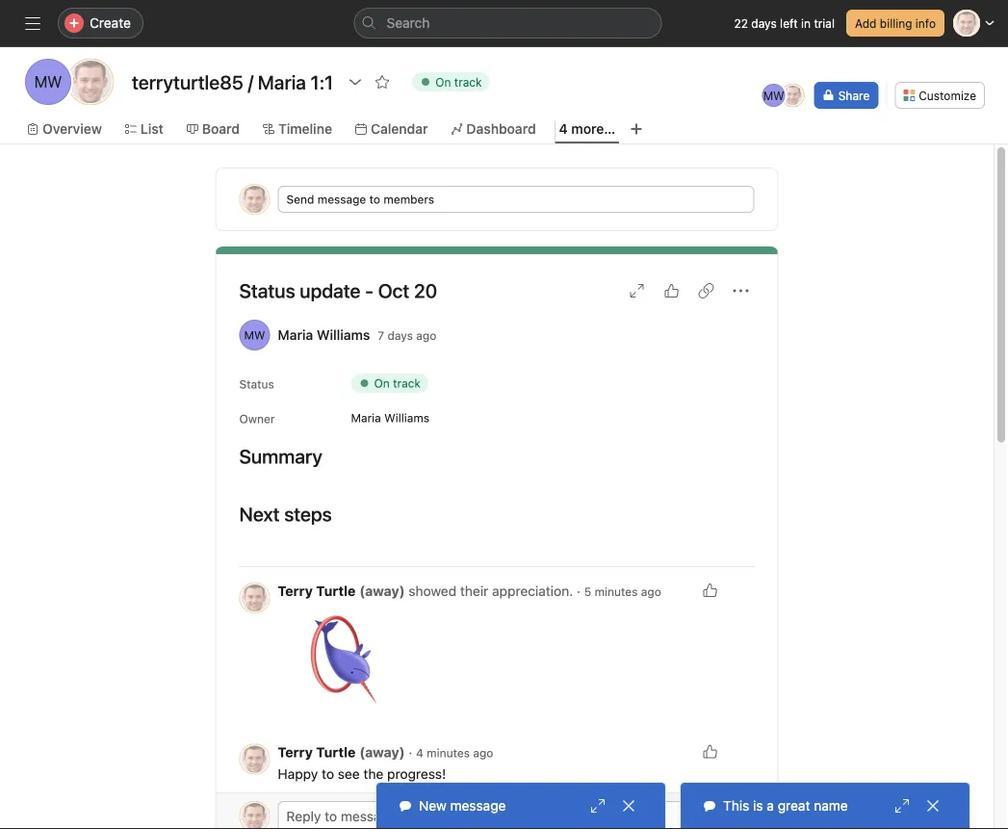 Task type: locate. For each thing, give the bounding box(es) containing it.
0 horizontal spatial maria
[[278, 327, 313, 343]]

1 vertical spatial days
[[388, 329, 413, 342]]

1 vertical spatial ·
[[409, 745, 413, 761]]

1 horizontal spatial 4
[[559, 121, 568, 137]]

on track inside popup button
[[436, 75, 482, 89]]

2 terry turtle link from the top
[[278, 745, 356, 761]]

4 more… button
[[559, 119, 616, 140]]

0 vertical spatial tt button
[[239, 583, 270, 614]]

(away) up the
[[360, 745, 405, 761]]

mw up the overview link
[[34, 73, 62, 91]]

on right add to starred "image"
[[436, 75, 451, 89]]

1 horizontal spatial on track
[[436, 75, 482, 89]]

1 vertical spatial terry
[[278, 745, 313, 761]]

turtle up 'see' at the bottom of the page
[[316, 745, 356, 761]]

maria williams 7 days ago
[[278, 327, 437, 343]]

1 terry turtle link from the top
[[278, 583, 356, 599]]

show options image
[[348, 74, 363, 90]]

0 vertical spatial williams
[[317, 327, 370, 343]]

update
[[300, 279, 361, 302]]

0 vertical spatial maria
[[278, 327, 313, 343]]

to right message
[[370, 193, 381, 206]]

customize button
[[895, 82, 986, 109]]

4
[[559, 121, 568, 137], [416, 747, 424, 760]]

their
[[460, 583, 489, 599]]

maria for maria williams 7 days ago
[[278, 327, 313, 343]]

4 inside 'dropdown button'
[[559, 121, 568, 137]]

None text field
[[127, 65, 338, 99]]

on track up dashboard link
[[436, 75, 482, 89]]

minutes up the progress!
[[427, 747, 470, 760]]

0 horizontal spatial track
[[393, 377, 421, 390]]

2 vertical spatial 0 likes. click to like this task image
[[703, 744, 718, 760]]

1 terry from the top
[[278, 583, 313, 599]]

to
[[370, 193, 381, 206], [322, 766, 334, 782]]

2 (away) from the top
[[360, 745, 405, 761]]

0 vertical spatial terry
[[278, 583, 313, 599]]

add billing info button
[[847, 10, 945, 37]]

1 horizontal spatial close image
[[926, 799, 941, 814]]

1 horizontal spatial on
[[436, 75, 451, 89]]

status up owner at the left
[[239, 378, 274, 391]]

terry up happy
[[278, 745, 313, 761]]

0 vertical spatial ago
[[416, 329, 437, 342]]

status left update
[[239, 279, 295, 302]]

0 vertical spatial to
[[370, 193, 381, 206]]

0 vertical spatial ·
[[577, 583, 581, 599]]

minutes right 5
[[595, 585, 638, 599]]

1 vertical spatial williams
[[385, 411, 430, 425]]

showed
[[409, 583, 457, 599]]

3 tt button from the top
[[239, 802, 270, 830]]

· left 5
[[577, 583, 581, 599]]

next steps
[[239, 503, 332, 526]]

on
[[436, 75, 451, 89], [374, 377, 390, 390]]

days right 22
[[752, 16, 777, 30]]

1 horizontal spatial maria
[[351, 411, 381, 425]]

oct
[[378, 279, 410, 302]]

appreciation.
[[492, 583, 573, 599]]

7
[[378, 329, 385, 342]]

1 horizontal spatial days
[[752, 16, 777, 30]]

0 horizontal spatial 4
[[416, 747, 424, 760]]

1 vertical spatial terry turtle link
[[278, 745, 356, 761]]

status update - oct 20 link
[[239, 279, 438, 302]]

0 horizontal spatial mw
[[34, 73, 62, 91]]

expand sidebar image
[[25, 15, 40, 31]]

calendar link
[[355, 119, 428, 140]]

status
[[239, 279, 295, 302], [239, 378, 274, 391]]

on track up maria williams
[[374, 377, 421, 390]]

mw left maria williams link on the top left of the page
[[244, 329, 265, 342]]

4 up the progress!
[[416, 747, 424, 760]]

add tab image
[[629, 121, 645, 137]]

status for status
[[239, 378, 274, 391]]

minutes
[[595, 585, 638, 599], [427, 747, 470, 760]]

williams for maria williams 7 days ago
[[317, 327, 370, 343]]

terry turtle link up happy
[[278, 745, 356, 761]]

2 vertical spatial ago
[[473, 747, 494, 760]]

days
[[752, 16, 777, 30], [388, 329, 413, 342]]

0 vertical spatial minutes
[[595, 585, 638, 599]]

add to starred image
[[375, 74, 390, 90]]

1 horizontal spatial ·
[[577, 583, 581, 599]]

turtle
[[316, 583, 356, 599], [316, 745, 356, 761]]

turtle up excited narwhal jumping through ring image
[[316, 583, 356, 599]]

1 vertical spatial on
[[374, 377, 390, 390]]

dashboard link
[[451, 119, 536, 140]]

0 horizontal spatial minutes
[[427, 747, 470, 760]]

terry down next steps
[[278, 583, 313, 599]]

in
[[802, 16, 811, 30]]

0 vertical spatial on track
[[436, 75, 482, 89]]

terry turtle link
[[278, 583, 356, 599], [278, 745, 356, 761]]

1 vertical spatial (away)
[[360, 745, 405, 761]]

0 vertical spatial 4
[[559, 121, 568, 137]]

track inside popup button
[[455, 75, 482, 89]]

ago right 5
[[641, 585, 662, 599]]

0 vertical spatial status
[[239, 279, 295, 302]]

1 horizontal spatial to
[[370, 193, 381, 206]]

· up the progress!
[[409, 745, 413, 761]]

2 vertical spatial tt button
[[239, 802, 270, 830]]

the
[[364, 766, 384, 782]]

williams
[[317, 327, 370, 343], [385, 411, 430, 425]]

to left 'see' at the bottom of the page
[[322, 766, 334, 782]]

tt button for ·
[[239, 744, 270, 775]]

0 likes. click to like this task image
[[664, 283, 680, 299], [703, 583, 718, 598], [703, 744, 718, 760]]

maria williams link
[[278, 327, 370, 343]]

1 horizontal spatial ago
[[473, 747, 494, 760]]

(away) for ·
[[360, 745, 405, 761]]

owner
[[239, 412, 275, 426]]

close image right expand this is a great name 'icon'
[[926, 799, 941, 814]]

great name
[[778, 798, 849, 814]]

ago
[[416, 329, 437, 342], [641, 585, 662, 599], [473, 747, 494, 760]]

track up maria williams
[[393, 377, 421, 390]]

ago inside maria williams 7 days ago
[[416, 329, 437, 342]]

more actions image
[[734, 283, 749, 299]]

0 likes. click to like this task image for ago
[[703, 744, 718, 760]]

0 likes. click to like this task image for ·
[[703, 583, 718, 598]]

mw
[[34, 73, 62, 91], [764, 89, 785, 102], [244, 329, 265, 342]]

send message to members
[[287, 193, 435, 206]]

1 vertical spatial to
[[322, 766, 334, 782]]

on up maria williams
[[374, 377, 390, 390]]

1 close image from the left
[[621, 799, 637, 814]]

close image right expand new message icon
[[621, 799, 637, 814]]

maria down update
[[278, 327, 313, 343]]

tt
[[81, 73, 100, 91], [786, 89, 801, 102], [248, 193, 262, 206], [248, 592, 262, 605], [248, 753, 262, 766], [248, 810, 262, 824]]

2 terry from the top
[[278, 745, 313, 761]]

1 vertical spatial track
[[393, 377, 421, 390]]

0 horizontal spatial williams
[[317, 327, 370, 343]]

close image
[[621, 799, 637, 814], [926, 799, 941, 814]]

1 turtle from the top
[[316, 583, 356, 599]]

0 horizontal spatial ·
[[409, 745, 413, 761]]

1 horizontal spatial minutes
[[595, 585, 638, 599]]

williams for maria williams
[[385, 411, 430, 425]]

-
[[365, 279, 374, 302]]

1 vertical spatial turtle
[[316, 745, 356, 761]]

22
[[735, 16, 749, 30]]

add billing info
[[856, 16, 936, 30]]

2 status from the top
[[239, 378, 274, 391]]

1 vertical spatial 0 likes. click to like this task image
[[703, 583, 718, 598]]

2 horizontal spatial mw
[[764, 89, 785, 102]]

·
[[577, 583, 581, 599], [409, 745, 413, 761]]

1 vertical spatial minutes
[[427, 747, 470, 760]]

on track
[[436, 75, 482, 89], [374, 377, 421, 390]]

1 horizontal spatial williams
[[385, 411, 430, 425]]

1 vertical spatial 4
[[416, 747, 424, 760]]

terry turtle link up excited narwhal jumping through ring image
[[278, 583, 356, 599]]

1 vertical spatial tt button
[[239, 744, 270, 775]]

2 close image from the left
[[926, 799, 941, 814]]

1 status from the top
[[239, 279, 295, 302]]

(away)
[[360, 583, 405, 599], [360, 745, 405, 761]]

1 vertical spatial ago
[[641, 585, 662, 599]]

0 vertical spatial terry turtle link
[[278, 583, 356, 599]]

1 vertical spatial status
[[239, 378, 274, 391]]

0 vertical spatial turtle
[[316, 583, 356, 599]]

see
[[338, 766, 360, 782]]

send
[[287, 193, 314, 206]]

2 tt button from the top
[[239, 744, 270, 775]]

2 horizontal spatial ago
[[641, 585, 662, 599]]

0 horizontal spatial to
[[322, 766, 334, 782]]

maria
[[278, 327, 313, 343], [351, 411, 381, 425]]

1 vertical spatial maria
[[351, 411, 381, 425]]

maria down maria williams 7 days ago at the top left
[[351, 411, 381, 425]]

0 vertical spatial track
[[455, 75, 482, 89]]

message
[[318, 193, 366, 206]]

0 vertical spatial days
[[752, 16, 777, 30]]

1 vertical spatial on track
[[374, 377, 421, 390]]

tt button
[[239, 583, 270, 614], [239, 744, 270, 775], [239, 802, 270, 830]]

0 vertical spatial on
[[436, 75, 451, 89]]

mw left share button
[[764, 89, 785, 102]]

1 tt button from the top
[[239, 583, 270, 614]]

customize
[[919, 89, 977, 102]]

ago inside terry turtle (away) · 4 minutes ago
[[473, 747, 494, 760]]

0 horizontal spatial days
[[388, 329, 413, 342]]

track
[[455, 75, 482, 89], [393, 377, 421, 390]]

1 horizontal spatial mw
[[244, 329, 265, 342]]

(away) left showed
[[360, 583, 405, 599]]

0 vertical spatial (away)
[[360, 583, 405, 599]]

4 left more… on the right of the page
[[559, 121, 568, 137]]

status update - oct 20
[[239, 279, 438, 302]]

create
[[90, 15, 131, 31]]

1 (away) from the top
[[360, 583, 405, 599]]

terry turtle link for ·
[[278, 745, 356, 761]]

terry
[[278, 583, 313, 599], [278, 745, 313, 761]]

22 days left in trial
[[735, 16, 835, 30]]

ago up new message
[[473, 747, 494, 760]]

0 horizontal spatial ago
[[416, 329, 437, 342]]

full screen image
[[630, 283, 645, 299]]

ago down 20
[[416, 329, 437, 342]]

track up dashboard link
[[455, 75, 482, 89]]

4 inside terry turtle (away) · 4 minutes ago
[[416, 747, 424, 760]]

0 horizontal spatial close image
[[621, 799, 637, 814]]

overview link
[[27, 119, 102, 140]]

terry turtle (away) showed their appreciation. · 5 minutes ago
[[278, 583, 662, 599]]

1 horizontal spatial track
[[455, 75, 482, 89]]

2 turtle from the top
[[316, 745, 356, 761]]

dashboard
[[467, 121, 536, 137]]

days right 7
[[388, 329, 413, 342]]



Task type: vqa. For each thing, say whether or not it's contained in the screenshot.
first corresponding to dashboard
no



Task type: describe. For each thing, give the bounding box(es) containing it.
timeline link
[[263, 119, 332, 140]]

20
[[414, 279, 438, 302]]

terry for showed
[[278, 583, 313, 599]]

maria for maria williams
[[351, 411, 381, 425]]

board
[[202, 121, 240, 137]]

5
[[585, 585, 592, 599]]

progress!
[[387, 766, 446, 782]]

terry for ·
[[278, 745, 313, 761]]

0 horizontal spatial on
[[374, 377, 390, 390]]

search list box
[[354, 8, 662, 39]]

excited narwhal jumping through ring image
[[278, 610, 394, 726]]

send message to members button
[[278, 186, 755, 213]]

close image for new message
[[621, 799, 637, 814]]

on track button
[[404, 68, 499, 95]]

search
[[387, 15, 430, 31]]

info
[[916, 16, 936, 30]]

left
[[780, 16, 798, 30]]

timeline
[[278, 121, 332, 137]]

is
[[754, 798, 764, 814]]

share button
[[815, 82, 879, 109]]

to inside button
[[370, 193, 381, 206]]

expand new message image
[[591, 799, 606, 814]]

status for status update - oct 20
[[239, 279, 295, 302]]

board link
[[187, 119, 240, 140]]

this
[[724, 798, 750, 814]]

maria williams
[[351, 411, 430, 425]]

0 vertical spatial 0 likes. click to like this task image
[[664, 283, 680, 299]]

close image for this is a great name
[[926, 799, 941, 814]]

a
[[767, 798, 775, 814]]

search button
[[354, 8, 662, 39]]

happy
[[278, 766, 318, 782]]

add
[[856, 16, 877, 30]]

share
[[839, 89, 870, 102]]

0 horizontal spatial on track
[[374, 377, 421, 390]]

happy to see the progress!
[[278, 766, 446, 782]]

copy link image
[[699, 283, 714, 299]]

days inside maria williams 7 days ago
[[388, 329, 413, 342]]

(away) for showed
[[360, 583, 405, 599]]

list
[[140, 121, 164, 137]]

members
[[384, 193, 435, 206]]

this is a great name
[[724, 798, 849, 814]]

overview
[[42, 121, 102, 137]]

ago inside 'terry turtle (away) showed their appreciation. · 5 minutes ago'
[[641, 585, 662, 599]]

summary
[[239, 445, 323, 468]]

list link
[[125, 119, 164, 140]]

terry turtle (away) · 4 minutes ago
[[278, 745, 494, 761]]

on inside popup button
[[436, 75, 451, 89]]

trial
[[815, 16, 835, 30]]

turtle for ·
[[316, 745, 356, 761]]

terry turtle link for showed
[[278, 583, 356, 599]]

new message
[[419, 798, 506, 814]]

calendar
[[371, 121, 428, 137]]

tt button for showed
[[239, 583, 270, 614]]

billing
[[880, 16, 913, 30]]

more…
[[572, 121, 616, 137]]

minutes inside 'terry turtle (away) showed their appreciation. · 5 minutes ago'
[[595, 585, 638, 599]]

create button
[[58, 8, 144, 39]]

expand this is a great name image
[[895, 799, 910, 814]]

turtle for showed
[[316, 583, 356, 599]]

minutes inside terry turtle (away) · 4 minutes ago
[[427, 747, 470, 760]]

4 more…
[[559, 121, 616, 137]]



